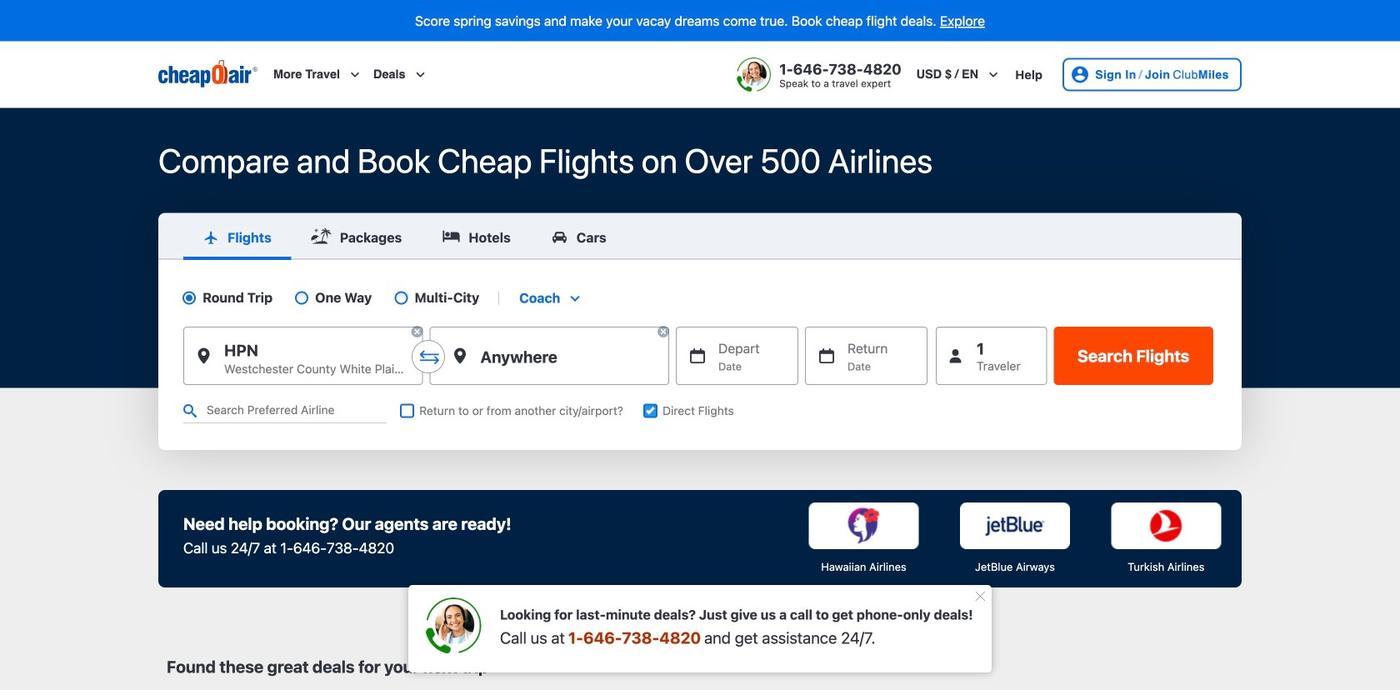 Task type: vqa. For each thing, say whether or not it's contained in the screenshot.
departure date: saturday, january 20 at, 3:58pm. depart from: louisville sdf element
no



Task type: describe. For each thing, give the bounding box(es) containing it.
hawaiian airlines image
[[809, 503, 919, 549]]

Search Preferred Airline text field
[[183, 399, 387, 424]]

turkish airlines image
[[1111, 503, 1221, 549]]

jetblue airways image
[[960, 503, 1070, 549]]

call us at1-646-738-4820 image
[[425, 598, 481, 655]]

search widget tabs tab list
[[158, 213, 1242, 260]]

clear field image
[[657, 325, 670, 339]]

cookie consent banner dialog
[[0, 614, 1400, 690]]

speak to a travel expert image
[[737, 57, 771, 92]]

clear field image
[[411, 325, 424, 339]]



Task type: locate. For each thing, give the bounding box(es) containing it.
None search field
[[0, 108, 1400, 690]]

form
[[158, 213, 1242, 450]]

None field
[[513, 290, 585, 306]]

search image
[[183, 404, 197, 418]]

None button
[[1054, 327, 1214, 385]]



